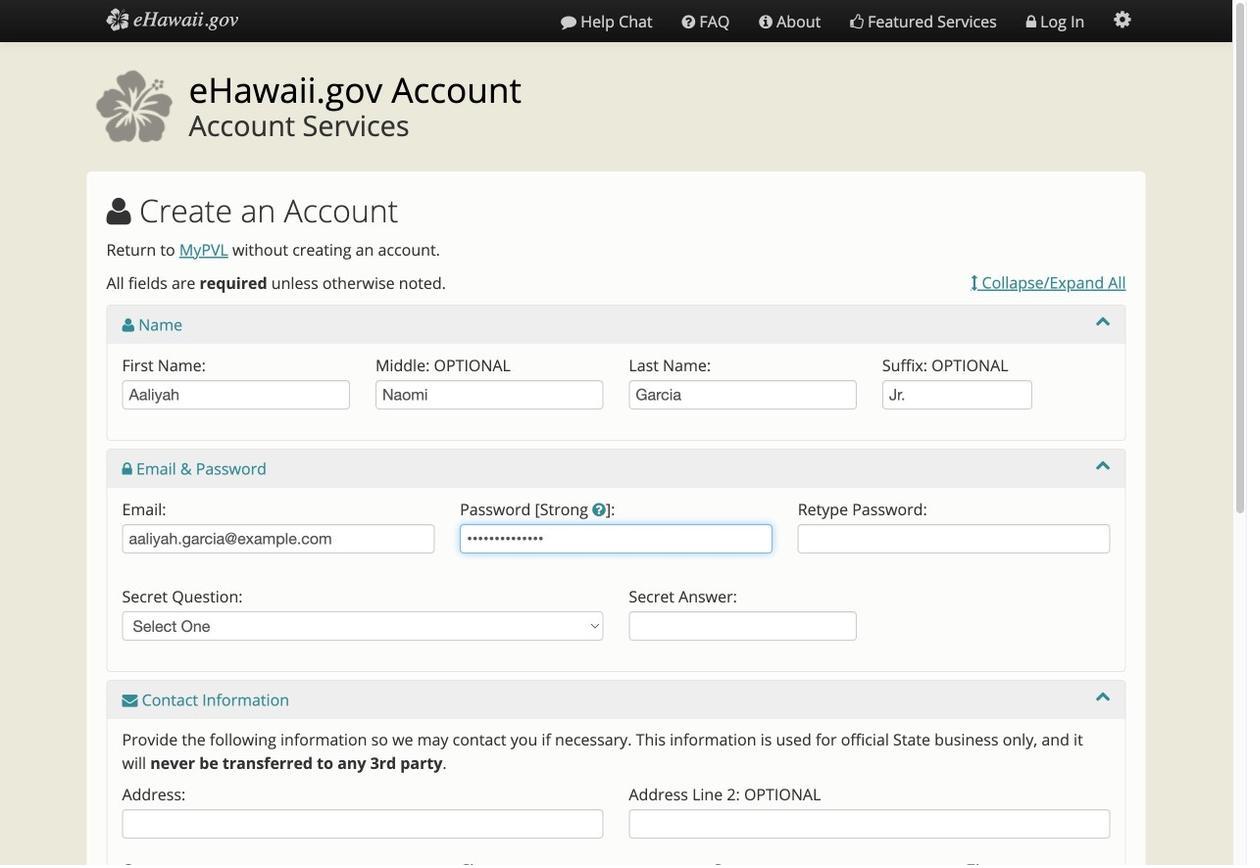 Task type: describe. For each thing, give the bounding box(es) containing it.
frequently ask questions image
[[682, 14, 696, 30]]

0 vertical spatial lock image
[[1026, 14, 1037, 30]]

chat image
[[561, 14, 577, 30]]

resize vertical image
[[971, 276, 978, 291]]

thumbs up image
[[850, 14, 864, 30]]

cog image
[[1114, 10, 1131, 29]]



Task type: vqa. For each thing, say whether or not it's contained in the screenshot.
phone field
no



Task type: locate. For each thing, give the bounding box(es) containing it.
1 chevron up image from the top
[[1096, 314, 1111, 329]]

None text field
[[122, 381, 350, 410], [122, 525, 435, 554], [629, 612, 857, 641], [629, 810, 1111, 839], [122, 381, 350, 410], [122, 525, 435, 554], [629, 612, 857, 641], [629, 810, 1111, 839]]

banner
[[87, 63, 1146, 156]]

question sign image
[[592, 503, 606, 518]]

info sign image
[[759, 14, 773, 30]]

0 vertical spatial chevron up image
[[1096, 314, 1111, 329]]

1 vertical spatial lock image
[[122, 462, 132, 478]]

envelope alt image
[[122, 693, 138, 709]]

0 horizontal spatial lock image
[[122, 462, 132, 478]]

1 vertical spatial chevron up image
[[1096, 458, 1111, 474]]

lock image
[[1026, 14, 1037, 30], [122, 462, 132, 478]]

2 chevron up image from the top
[[1096, 458, 1111, 474]]

chevron up image
[[1096, 314, 1111, 329], [1096, 458, 1111, 474]]

user image
[[122, 318, 134, 333]]

1 horizontal spatial lock image
[[1026, 14, 1037, 30]]

None text field
[[376, 381, 604, 410], [629, 381, 857, 410], [882, 381, 1033, 410], [122, 810, 604, 839], [376, 381, 604, 410], [629, 381, 857, 410], [882, 381, 1033, 410], [122, 810, 604, 839]]

chevron up image
[[1096, 689, 1111, 705]]

main content
[[87, 172, 1146, 866]]

None password field
[[460, 525, 773, 554], [798, 525, 1111, 554], [460, 525, 773, 554], [798, 525, 1111, 554]]



